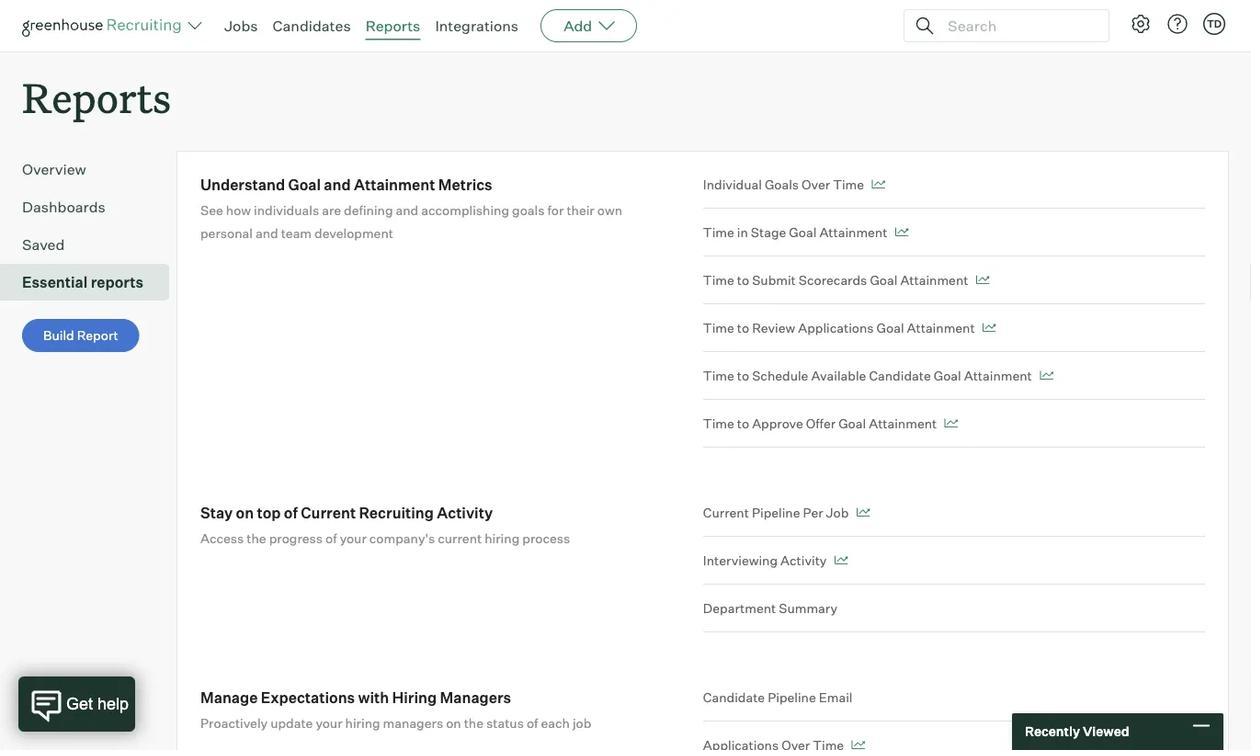 Task type: locate. For each thing, give the bounding box(es) containing it.
0 vertical spatial pipeline
[[752, 504, 800, 521]]

time left submit
[[703, 272, 734, 288]]

2 to from the top
[[737, 320, 749, 336]]

your down expectations
[[316, 715, 343, 731]]

0 horizontal spatial hiring
[[345, 715, 380, 731]]

add
[[564, 17, 592, 35]]

attainment
[[354, 175, 435, 194], [820, 224, 888, 240], [900, 272, 969, 288], [907, 320, 975, 336], [964, 367, 1032, 384], [869, 415, 937, 431]]

current pipeline per job
[[703, 504, 849, 521]]

td
[[1207, 17, 1222, 30]]

the down "managers" at bottom
[[464, 715, 484, 731]]

hiring down with
[[345, 715, 380, 731]]

applications
[[798, 320, 874, 336]]

email
[[819, 689, 853, 705]]

to for review
[[737, 320, 749, 336]]

of right the top
[[284, 504, 298, 522]]

time for time to submit scorecards goal attainment
[[703, 272, 734, 288]]

0 horizontal spatial reports
[[22, 70, 171, 124]]

expectations
[[261, 688, 355, 707]]

accomplishing
[[421, 202, 509, 218]]

1 vertical spatial candidate
[[703, 689, 765, 705]]

current up progress
[[301, 504, 356, 522]]

on inside the stay on top of current recruiting activity access the progress of your company's current hiring process
[[236, 504, 254, 522]]

your left company's
[[340, 530, 367, 546]]

1 vertical spatial on
[[446, 715, 461, 731]]

activity up summary
[[781, 552, 827, 568]]

2 vertical spatial and
[[256, 225, 278, 241]]

td button
[[1200, 9, 1229, 39]]

0 horizontal spatial candidate
[[703, 689, 765, 705]]

0 vertical spatial and
[[324, 175, 351, 194]]

activity
[[437, 504, 493, 522], [781, 552, 827, 568]]

hiring right current
[[485, 530, 520, 546]]

2 horizontal spatial of
[[527, 715, 538, 731]]

0 vertical spatial candidate
[[869, 367, 931, 384]]

on down "managers" at bottom
[[446, 715, 461, 731]]

to left approve on the bottom right of the page
[[737, 415, 749, 431]]

company's
[[369, 530, 435, 546]]

offer
[[806, 415, 836, 431]]

process
[[522, 530, 570, 546]]

your
[[340, 530, 367, 546], [316, 715, 343, 731]]

0 vertical spatial the
[[247, 530, 266, 546]]

0 vertical spatial of
[[284, 504, 298, 522]]

to left schedule
[[737, 367, 749, 384]]

0 vertical spatial reports
[[366, 17, 421, 35]]

stage
[[751, 224, 786, 240]]

in
[[737, 224, 748, 240]]

stay on top of current recruiting activity access the progress of your company's current hiring process
[[200, 504, 570, 546]]

update
[[270, 715, 313, 731]]

1 vertical spatial pipeline
[[768, 689, 816, 705]]

current up interviewing
[[703, 504, 749, 521]]

reports
[[366, 17, 421, 35], [22, 70, 171, 124]]

build report
[[43, 327, 118, 344]]

to for submit
[[737, 272, 749, 288]]

icon chart image for time to submit scorecards goal attainment
[[976, 276, 990, 285]]

own
[[597, 202, 622, 218]]

the
[[247, 530, 266, 546], [464, 715, 484, 731]]

of left each
[[527, 715, 538, 731]]

0 horizontal spatial on
[[236, 504, 254, 522]]

0 horizontal spatial activity
[[437, 504, 493, 522]]

overview
[[22, 160, 86, 179]]

and up the are
[[324, 175, 351, 194]]

0 vertical spatial on
[[236, 504, 254, 522]]

0 vertical spatial hiring
[[485, 530, 520, 546]]

0 horizontal spatial the
[[247, 530, 266, 546]]

1 vertical spatial your
[[316, 715, 343, 731]]

1 vertical spatial hiring
[[345, 715, 380, 731]]

icon chart image for individual goals over time
[[872, 180, 885, 189]]

on inside manage expectations with hiring managers proactively update your hiring managers on the status of each job
[[446, 715, 461, 731]]

reports right the candidates link
[[366, 17, 421, 35]]

their
[[567, 202, 595, 218]]

reports down greenhouse recruiting image
[[22, 70, 171, 124]]

individual
[[703, 176, 762, 192]]

of right progress
[[326, 530, 337, 546]]

1 vertical spatial activity
[[781, 552, 827, 568]]

hiring
[[485, 530, 520, 546], [345, 715, 380, 731]]

jobs
[[224, 17, 258, 35]]

1 horizontal spatial and
[[324, 175, 351, 194]]

hiring inside manage expectations with hiring managers proactively update your hiring managers on the status of each job
[[345, 715, 380, 731]]

time left in
[[703, 224, 734, 240]]

1 to from the top
[[737, 272, 749, 288]]

time
[[833, 176, 864, 192], [703, 224, 734, 240], [703, 272, 734, 288], [703, 320, 734, 336], [703, 367, 734, 384], [703, 415, 734, 431]]

the down the top
[[247, 530, 266, 546]]

1 vertical spatial the
[[464, 715, 484, 731]]

reports
[[91, 273, 143, 292]]

saved link
[[22, 234, 162, 256]]

understand
[[200, 175, 285, 194]]

your inside the stay on top of current recruiting activity access the progress of your company's current hiring process
[[340, 530, 367, 546]]

2 vertical spatial of
[[527, 715, 538, 731]]

of
[[284, 504, 298, 522], [326, 530, 337, 546], [527, 715, 538, 731]]

and
[[324, 175, 351, 194], [396, 202, 419, 218], [256, 225, 278, 241]]

individual goals over time
[[703, 176, 864, 192]]

for
[[547, 202, 564, 218]]

1 horizontal spatial of
[[326, 530, 337, 546]]

review
[[752, 320, 796, 336]]

1 horizontal spatial on
[[446, 715, 461, 731]]

pipeline
[[752, 504, 800, 521], [768, 689, 816, 705]]

viewed
[[1083, 724, 1130, 740]]

time left review
[[703, 320, 734, 336]]

hiring inside the stay on top of current recruiting activity access the progress of your company's current hiring process
[[485, 530, 520, 546]]

1 vertical spatial reports
[[22, 70, 171, 124]]

icon chart image for time in stage goal attainment
[[895, 228, 909, 237]]

jobs link
[[224, 17, 258, 35]]

activity up current
[[437, 504, 493, 522]]

1 vertical spatial and
[[396, 202, 419, 218]]

0 vertical spatial your
[[340, 530, 367, 546]]

time left schedule
[[703, 367, 734, 384]]

current inside the stay on top of current recruiting activity access the progress of your company's current hiring process
[[301, 504, 356, 522]]

candidate right available on the right of page
[[869, 367, 931, 384]]

candidate
[[869, 367, 931, 384], [703, 689, 765, 705]]

department summary link
[[703, 585, 1205, 633]]

time for time to schedule available candidate goal attainment
[[703, 367, 734, 384]]

interviewing
[[703, 552, 778, 568]]

personal
[[200, 225, 253, 241]]

department summary
[[703, 600, 838, 616]]

icon chart image inside icon chart link
[[852, 741, 865, 750]]

time for time in stage goal attainment
[[703, 224, 734, 240]]

4 to from the top
[[737, 415, 749, 431]]

icon chart image for time to schedule available candidate goal attainment
[[1040, 371, 1053, 380]]

current
[[438, 530, 482, 546]]

candidate down department
[[703, 689, 765, 705]]

0 vertical spatial activity
[[437, 504, 493, 522]]

pipeline left email
[[768, 689, 816, 705]]

each
[[541, 715, 570, 731]]

and right the defining
[[396, 202, 419, 218]]

1 horizontal spatial the
[[464, 715, 484, 731]]

3 to from the top
[[737, 367, 749, 384]]

job
[[573, 715, 591, 731]]

1 horizontal spatial hiring
[[485, 530, 520, 546]]

development
[[315, 225, 393, 241]]

and left team
[[256, 225, 278, 241]]

icon chart link
[[703, 722, 1205, 750]]

overview link
[[22, 158, 162, 180]]

pipeline left per
[[752, 504, 800, 521]]

goal
[[288, 175, 321, 194], [789, 224, 817, 240], [870, 272, 898, 288], [877, 320, 904, 336], [934, 367, 961, 384], [839, 415, 866, 431]]

current
[[301, 504, 356, 522], [703, 504, 749, 521]]

interviewing activity
[[703, 552, 827, 568]]

time left approve on the bottom right of the page
[[703, 415, 734, 431]]

recently viewed
[[1025, 724, 1130, 740]]

icon chart image
[[872, 180, 885, 189], [895, 228, 909, 237], [976, 276, 990, 285], [983, 323, 996, 333], [1040, 371, 1053, 380], [944, 419, 958, 428], [856, 508, 870, 517], [834, 556, 848, 565], [852, 741, 865, 750]]

on
[[236, 504, 254, 522], [446, 715, 461, 731]]

0 horizontal spatial current
[[301, 504, 356, 522]]

understand goal and attainment metrics see how individuals are defining and accomplishing goals for their own personal and team development
[[200, 175, 622, 241]]

to left submit
[[737, 272, 749, 288]]

candidate pipeline email
[[703, 689, 853, 705]]

reports link
[[366, 17, 421, 35]]

add button
[[541, 9, 637, 42]]

build
[[43, 327, 74, 344]]

to left review
[[737, 320, 749, 336]]

time for time to review applications goal attainment
[[703, 320, 734, 336]]

your inside manage expectations with hiring managers proactively update your hiring managers on the status of each job
[[316, 715, 343, 731]]

on left the top
[[236, 504, 254, 522]]



Task type: vqa. For each thing, say whether or not it's contained in the screenshot.
Activity to the left
yes



Task type: describe. For each thing, give the bounding box(es) containing it.
pipeline for manage expectations with hiring managers
[[768, 689, 816, 705]]

dashboards
[[22, 198, 106, 216]]

top
[[257, 504, 281, 522]]

the inside the stay on top of current recruiting activity access the progress of your company's current hiring process
[[247, 530, 266, 546]]

manage expectations with hiring managers proactively update your hiring managers on the status of each job
[[200, 688, 591, 731]]

1 horizontal spatial candidate
[[869, 367, 931, 384]]

time to submit scorecards goal attainment
[[703, 272, 969, 288]]

progress
[[269, 530, 323, 546]]

icon chart image for interviewing activity
[[834, 556, 848, 565]]

time right over
[[833, 176, 864, 192]]

goals
[[512, 202, 545, 218]]

report
[[77, 327, 118, 344]]

icon chart image for time to approve offer goal attainment
[[944, 419, 958, 428]]

to for approve
[[737, 415, 749, 431]]

with
[[358, 688, 389, 707]]

0 horizontal spatial and
[[256, 225, 278, 241]]

schedule
[[752, 367, 809, 384]]

individuals
[[254, 202, 319, 218]]

see
[[200, 202, 223, 218]]

greenhouse recruiting image
[[22, 15, 188, 37]]

how
[[226, 202, 251, 218]]

dashboards link
[[22, 196, 162, 218]]

status
[[486, 715, 524, 731]]

candidate pipeline email link
[[703, 688, 1205, 722]]

1 horizontal spatial reports
[[366, 17, 421, 35]]

summary
[[779, 600, 838, 616]]

Search text field
[[943, 12, 1092, 39]]

1 vertical spatial of
[[326, 530, 337, 546]]

candidates
[[273, 17, 351, 35]]

over
[[802, 176, 830, 192]]

time to schedule available candidate goal attainment
[[703, 367, 1032, 384]]

activity inside the stay on top of current recruiting activity access the progress of your company's current hiring process
[[437, 504, 493, 522]]

icon chart image for current pipeline per job
[[856, 508, 870, 517]]

managers
[[440, 688, 511, 707]]

time in stage goal attainment
[[703, 224, 888, 240]]

td button
[[1204, 13, 1226, 35]]

of inside manage expectations with hiring managers proactively update your hiring managers on the status of each job
[[527, 715, 538, 731]]

time to approve offer goal attainment
[[703, 415, 937, 431]]

manage
[[200, 688, 258, 707]]

per
[[803, 504, 823, 521]]

0 horizontal spatial of
[[284, 504, 298, 522]]

integrations
[[435, 17, 519, 35]]

build report button
[[22, 319, 139, 352]]

essential reports link
[[22, 271, 162, 293]]

stay
[[200, 504, 233, 522]]

2 horizontal spatial and
[[396, 202, 419, 218]]

pipeline for stay on top of current recruiting activity
[[752, 504, 800, 521]]

recruiting
[[359, 504, 434, 522]]

team
[[281, 225, 312, 241]]

candidates link
[[273, 17, 351, 35]]

saved
[[22, 236, 65, 254]]

available
[[811, 367, 866, 384]]

recently
[[1025, 724, 1080, 740]]

scorecards
[[799, 272, 867, 288]]

job
[[826, 504, 849, 521]]

integrations link
[[435, 17, 519, 35]]

goals
[[765, 176, 799, 192]]

essential reports
[[22, 273, 143, 292]]

attainment inside understand goal and attainment metrics see how individuals are defining and accomplishing goals for their own personal and team development
[[354, 175, 435, 194]]

to for schedule
[[737, 367, 749, 384]]

icon chart image for time to review applications goal attainment
[[983, 323, 996, 333]]

time to review applications goal attainment
[[703, 320, 975, 336]]

department
[[703, 600, 776, 616]]

essential
[[22, 273, 88, 292]]

hiring
[[392, 688, 437, 707]]

goal inside understand goal and attainment metrics see how individuals are defining and accomplishing goals for their own personal and team development
[[288, 175, 321, 194]]

proactively
[[200, 715, 268, 731]]

configure image
[[1130, 13, 1152, 35]]

approve
[[752, 415, 803, 431]]

1 horizontal spatial current
[[703, 504, 749, 521]]

defining
[[344, 202, 393, 218]]

access
[[200, 530, 244, 546]]

the inside manage expectations with hiring managers proactively update your hiring managers on the status of each job
[[464, 715, 484, 731]]

managers
[[383, 715, 443, 731]]

are
[[322, 202, 341, 218]]

1 horizontal spatial activity
[[781, 552, 827, 568]]

time for time to approve offer goal attainment
[[703, 415, 734, 431]]

submit
[[752, 272, 796, 288]]

metrics
[[438, 175, 493, 194]]



